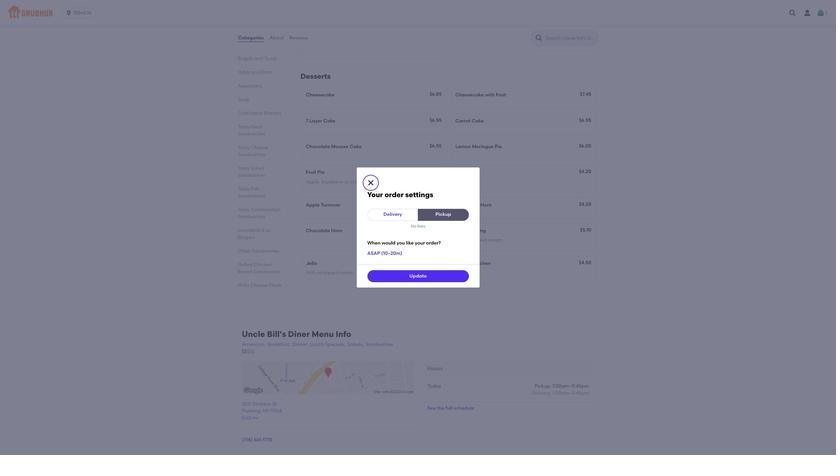 Task type: describe. For each thing, give the bounding box(es) containing it.
chocolate for chocolate mousse cake
[[306, 144, 330, 150]]

sandwiches down 'fish'
[[238, 193, 265, 199]]

uncle
[[242, 329, 265, 339]]

$6.85
[[430, 92, 442, 97]]

whipped for rice pudding
[[467, 238, 487, 243]]

combination
[[251, 207, 281, 213]]

cheesecake for cheesecake
[[306, 92, 334, 98]]

st inside 3017 stratton st flushing , ny 11354 0.60 mi
[[272, 402, 277, 407]]

blueberry
[[322, 179, 343, 185]]

and for ends
[[251, 69, 260, 75]]

cheese for steak
[[251, 283, 268, 288]]

lunch
[[310, 342, 324, 347]]

3017
[[242, 402, 251, 407]]

$4.50 for hamantaschen
[[579, 260, 591, 266]]

dairy
[[238, 42, 250, 48]]

tasty fish sandwiches
[[238, 186, 265, 199]]

$6.00
[[579, 143, 591, 149]]

would
[[382, 240, 396, 246]]

stratton
[[253, 402, 271, 407]]

steak
[[269, 283, 282, 288]]

about button
[[269, 26, 284, 50]]

uncle bill's diner menu info american, breakfast, dinner, lunch specials, salads, sandwiches $$$$$
[[242, 329, 393, 355]]

the for see
[[437, 406, 445, 411]]

jello
[[306, 261, 317, 266]]

sandwiches up chicken
[[252, 248, 279, 254]]

svg image inside 3 button
[[817, 9, 825, 17]]

breast
[[238, 269, 252, 275]]

3 button
[[817, 7, 828, 19]]

1 horizontal spatial fruit
[[496, 92, 506, 98]]

dinner, button
[[292, 341, 309, 349]]

sandwiches inside "uncle bill's diner menu info american, breakfast, dinner, lunch specials, salads, sandwiches $$$$$"
[[366, 342, 393, 347]]

cheese for sandwiches
[[251, 145, 268, 150]]

tasty for tasty fish sandwiches
[[238, 186, 250, 192]]

horn for chocolate horn
[[331, 228, 342, 234]]

7 layer cake
[[306, 118, 336, 124]]

no fees
[[411, 224, 425, 229]]

lemon
[[456, 144, 471, 150]]

asap
[[367, 251, 380, 257]]

from
[[238, 21, 250, 27]]

cream. for rice pudding
[[488, 238, 504, 243]]

tasty cheese sandwiches
[[238, 145, 268, 157]]

breakfast, button
[[267, 341, 291, 349]]

$7.45
[[580, 92, 591, 97]]

cake for chocolate mousse cake
[[350, 144, 362, 150]]

salads,
[[347, 342, 364, 347]]

other
[[238, 248, 251, 254]]

mousse
[[331, 144, 349, 150]]

,
[[260, 408, 262, 414]]

bill's
[[267, 329, 286, 339]]

0 horizontal spatial svg image
[[367, 179, 375, 187]]

svg image inside 123rd st button
[[65, 10, 72, 16]]

grilled
[[238, 262, 253, 268]]

3
[[825, 10, 828, 16]]

lemon meringue pie
[[456, 144, 502, 150]]

chocolate for chocolate horn
[[306, 228, 330, 234]]

chocolate mousse cake
[[306, 144, 362, 150]]

$$$$$
[[242, 349, 255, 355]]

cheesecake with fruit
[[456, 92, 506, 98]]

Search Uncle Bill's Diner search field
[[545, 35, 596, 41]]

0 horizontal spatial fruit
[[306, 170, 316, 175]]

split
[[325, 43, 335, 48]]

11354
[[270, 408, 282, 414]]

with for jello
[[306, 270, 316, 276]]

grilled chicken breast sandwiches
[[238, 262, 281, 275]]

odds and ends
[[238, 69, 272, 75]]

$5.45
[[430, 169, 442, 175]]

chicken
[[254, 262, 272, 268]]

1770
[[263, 437, 272, 443]]

pickup
[[436, 212, 451, 217]]

2 horizontal spatial cake
[[472, 118, 484, 124]]

fruit pie
[[306, 170, 325, 175]]

$4.20 for linzer tart
[[579, 169, 591, 175]]

see the full schedule
[[428, 406, 474, 411]]

full
[[446, 406, 453, 411]]

pickup button
[[418, 209, 469, 221]]

rice pudding
[[456, 228, 486, 234]]

carrot
[[456, 118, 471, 124]]

when would you like your order?
[[367, 240, 441, 246]]

specials,
[[325, 342, 345, 347]]

$5.10
[[580, 227, 591, 233]]

tasty for tasty salad sandwiches
[[238, 165, 250, 171]]

settings
[[405, 190, 433, 199]]

tasty salad sandwiches
[[238, 165, 265, 178]]

sandwiches up 'fish'
[[238, 172, 265, 178]]

banana split
[[306, 43, 335, 48]]

layer
[[310, 118, 322, 124]]

sandwiches button
[[366, 341, 394, 349]]

banana
[[306, 43, 324, 48]]

123rd st
[[73, 10, 91, 16]]

cold
[[238, 110, 249, 116]]

chocolate horn
[[306, 228, 342, 234]]

123rd st button
[[61, 8, 98, 18]]

apple
[[306, 202, 320, 208]]

your
[[415, 240, 425, 246]]

turnover
[[321, 202, 341, 208]]



Task type: locate. For each thing, give the bounding box(es) containing it.
and left ends
[[251, 69, 260, 75]]

1 vertical spatial st
[[272, 402, 277, 407]]

tasty inside the tasty fish sandwiches
[[238, 186, 250, 192]]

chocolate horn button
[[302, 224, 446, 251]]

1 7:00am–11:45pm from the top
[[552, 384, 589, 389]]

cheesecake down desserts
[[306, 92, 334, 98]]

burgers
[[238, 235, 255, 240]]

toast inside from the griddle french toast
[[254, 28, 267, 34]]

menu
[[312, 329, 334, 339]]

whipped for jello
[[318, 270, 337, 276]]

1 vertical spatial cheese
[[251, 283, 268, 288]]

1 vertical spatial with whipped cream.
[[306, 270, 354, 276]]

the inside from the griddle french toast
[[251, 21, 258, 27]]

st right the 123rd
[[87, 10, 91, 16]]

fruit right 'with'
[[496, 92, 506, 98]]

from the griddle french toast
[[238, 21, 276, 34]]

reviews
[[289, 35, 308, 41]]

whipped
[[467, 238, 487, 243], [318, 270, 337, 276]]

horn inside button
[[331, 228, 342, 234]]

1 vertical spatial chocolate
[[306, 228, 330, 234]]

svg image left the 123rd
[[65, 10, 72, 16]]

0 horizontal spatial svg image
[[65, 10, 72, 16]]

$4.20
[[579, 169, 591, 175], [579, 202, 591, 207]]

tasty
[[238, 124, 250, 130], [238, 145, 250, 150], [238, 165, 250, 171], [238, 186, 250, 192], [238, 207, 250, 213]]

$4.50 down order?
[[430, 260, 442, 266]]

schedule
[[454, 406, 474, 411]]

see the full schedule button
[[422, 403, 480, 415]]

sandwiches inside the tasty cheese sandwiches
[[238, 152, 265, 157]]

sandwiches down chicken
[[254, 269, 281, 275]]

apple,
[[306, 179, 321, 185]]

1 horizontal spatial cake
[[350, 144, 362, 150]]

5 tasty from the top
[[238, 207, 250, 213]]

the for from
[[251, 21, 258, 27]]

1 horizontal spatial st
[[272, 402, 277, 407]]

cake right layer
[[323, 118, 336, 124]]

0 vertical spatial $4.20
[[579, 169, 591, 175]]

0 vertical spatial with whipped cream.
[[456, 238, 504, 243]]

1 vertical spatial $4.20
[[579, 202, 591, 207]]

$4.20 down "$6.00" on the right of page
[[579, 169, 591, 175]]

apple turnover button
[[302, 198, 446, 218]]

pie up apple,
[[317, 170, 325, 175]]

1 vertical spatial toast
[[264, 56, 277, 61]]

and right the bagels
[[254, 56, 263, 61]]

svg image left 3 button
[[789, 9, 797, 17]]

0 horizontal spatial cake
[[323, 118, 336, 124]]

0 vertical spatial horn
[[481, 202, 492, 208]]

incredible
[[238, 228, 260, 233]]

0 horizontal spatial pie
[[317, 170, 325, 175]]

$4.50
[[430, 260, 442, 266], [579, 260, 591, 266]]

sandwiches right salads,
[[366, 342, 393, 347]]

with whipped cream. for rice pudding
[[456, 238, 504, 243]]

0 vertical spatial the
[[251, 21, 258, 27]]

griddle
[[259, 21, 276, 27]]

and for toast
[[254, 56, 263, 61]]

bagels
[[238, 56, 253, 61]]

with down rice at the right bottom
[[456, 238, 466, 243]]

horn
[[481, 202, 492, 208], [331, 228, 342, 234]]

cinnamon
[[456, 202, 480, 208]]

cinnamon horn
[[456, 202, 492, 208]]

today
[[428, 384, 441, 389]]

st inside button
[[87, 10, 91, 16]]

st up 11354 at the left of the page
[[272, 402, 277, 407]]

1 vertical spatial pie
[[317, 170, 325, 175]]

0 horizontal spatial $4.50
[[430, 260, 442, 266]]

tasty left 'fish'
[[238, 186, 250, 192]]

asap (10–20m)
[[367, 251, 402, 257]]

like
[[406, 240, 414, 246]]

chocolate inside button
[[306, 228, 330, 234]]

1 vertical spatial and
[[251, 69, 260, 75]]

(718)
[[242, 437, 253, 443]]

0 vertical spatial and
[[254, 56, 263, 61]]

0 horizontal spatial the
[[251, 21, 258, 27]]

chocolate down apple
[[306, 228, 330, 234]]

cheesecake for cheesecake with fruit
[[456, 92, 484, 98]]

$6.55
[[430, 117, 442, 123], [579, 117, 591, 123], [430, 143, 442, 149]]

svg image
[[817, 9, 825, 17], [367, 179, 375, 187]]

cherry.
[[350, 179, 366, 185]]

3017 stratton st flushing , ny 11354 0.60 mi
[[242, 402, 282, 421]]

asap (10–20m) button
[[367, 248, 402, 260]]

ends
[[261, 69, 272, 75]]

apple, blueberry or cherry.
[[306, 179, 366, 185]]

with whipped cream. down jello
[[306, 270, 354, 276]]

1 vertical spatial salad
[[251, 165, 264, 171]]

cream.
[[488, 238, 504, 243], [338, 270, 354, 276]]

horn right cinnamon
[[481, 202, 492, 208]]

meat
[[251, 124, 262, 130]]

bagels and toast
[[238, 56, 277, 61]]

cake for 7 layer cake
[[323, 118, 336, 124]]

tasty for tasty combination sandwiches
[[238, 207, 250, 213]]

the
[[251, 21, 258, 27], [437, 406, 445, 411]]

1 horizontal spatial with whipped cream.
[[456, 238, 504, 243]]

desserts
[[301, 72, 331, 81]]

7:00am–11:45pm right 'pickup:'
[[552, 384, 589, 389]]

with whipped cream. down pudding on the right bottom
[[456, 238, 504, 243]]

8
[[262, 228, 264, 233]]

2 $4.20 from the top
[[579, 202, 591, 207]]

cheese down 'tasty meat sandwiches'
[[251, 145, 268, 150]]

1 horizontal spatial cheesecake
[[456, 92, 484, 98]]

tasty down the tasty cheese sandwiches
[[238, 165, 250, 171]]

1 vertical spatial svg image
[[367, 179, 375, 187]]

$6.55 up $5.45
[[430, 143, 442, 149]]

1 horizontal spatial the
[[437, 406, 445, 411]]

soup
[[238, 97, 249, 102]]

tasty inside tasty combination sandwiches
[[238, 207, 250, 213]]

horn for cinnamon horn
[[481, 202, 492, 208]]

salad inside tasty salad sandwiches
[[251, 165, 264, 171]]

tasty meat sandwiches
[[238, 124, 265, 137]]

0 horizontal spatial st
[[87, 10, 91, 16]]

$6.55 for carrot cake
[[430, 117, 442, 123]]

cream. for jello
[[338, 270, 354, 276]]

american,
[[242, 342, 266, 347]]

1 cheesecake from the left
[[306, 92, 334, 98]]

toast up ends
[[264, 56, 277, 61]]

4 tasty from the top
[[238, 186, 250, 192]]

with for rice pudding
[[456, 238, 466, 243]]

0 horizontal spatial with whipped cream.
[[306, 270, 354, 276]]

sandwiches inside grilled chicken breast sandwiches
[[254, 269, 281, 275]]

cheese right philly at the left bottom of the page
[[251, 283, 268, 288]]

with down jello
[[306, 270, 316, 276]]

ny
[[263, 408, 269, 414]]

7
[[306, 118, 308, 124]]

the right from
[[251, 21, 258, 27]]

with whipped cream. for jello
[[306, 270, 354, 276]]

1 vertical spatial the
[[437, 406, 445, 411]]

0 vertical spatial fruit
[[496, 92, 506, 98]]

cheese
[[251, 145, 268, 150], [251, 283, 268, 288]]

your
[[367, 190, 383, 199]]

0 vertical spatial st
[[87, 10, 91, 16]]

$4.20 up $5.10
[[579, 202, 591, 207]]

sandwiches inside tasty combination sandwiches
[[238, 214, 265, 220]]

your order settings
[[367, 190, 433, 199]]

sandwiches up tasty salad sandwiches
[[238, 152, 265, 157]]

1 horizontal spatial horn
[[481, 202, 492, 208]]

cheese inside the tasty cheese sandwiches
[[251, 145, 268, 150]]

salad for cold
[[250, 110, 263, 116]]

cake right mousse
[[350, 144, 362, 150]]

and
[[254, 56, 263, 61], [251, 69, 260, 75]]

delivery
[[384, 212, 402, 217]]

cheesecake left 'with'
[[456, 92, 484, 98]]

0 vertical spatial toast
[[254, 28, 267, 34]]

0 vertical spatial whipped
[[467, 238, 487, 243]]

0 vertical spatial salad
[[250, 110, 263, 116]]

tasty inside the tasty cheese sandwiches
[[238, 145, 250, 150]]

or
[[345, 179, 349, 185]]

toast
[[254, 28, 267, 34], [264, 56, 277, 61]]

1 vertical spatial fruit
[[306, 170, 316, 175]]

1 vertical spatial whipped
[[318, 270, 337, 276]]

0 horizontal spatial with
[[306, 270, 316, 276]]

0 vertical spatial 7:00am–11:45pm
[[552, 384, 589, 389]]

linzer tart
[[456, 170, 479, 175]]

salad down the tasty cheese sandwiches
[[251, 165, 264, 171]]

oz.
[[265, 228, 272, 233]]

0 vertical spatial cream.
[[488, 238, 504, 243]]

lunch specials, button
[[310, 341, 346, 349]]

chocolate
[[306, 144, 330, 150], [306, 228, 330, 234]]

0 horizontal spatial cheesecake
[[306, 92, 334, 98]]

0 horizontal spatial cream.
[[338, 270, 354, 276]]

1 vertical spatial cream.
[[338, 270, 354, 276]]

$4.50 for jello
[[430, 260, 442, 266]]

update
[[409, 274, 427, 279]]

1 horizontal spatial with
[[456, 238, 466, 243]]

3 tasty from the top
[[238, 165, 250, 171]]

0 vertical spatial svg image
[[817, 9, 825, 17]]

svg image
[[789, 9, 797, 17], [65, 10, 72, 16]]

tasty down the tasty fish sandwiches
[[238, 207, 250, 213]]

0 horizontal spatial whipped
[[318, 270, 337, 276]]

diner
[[288, 329, 310, 339]]

1 $4.50 from the left
[[430, 260, 442, 266]]

$4.20 for cinnamon horn
[[579, 202, 591, 207]]

salad for tasty
[[251, 165, 264, 171]]

the left full
[[437, 406, 445, 411]]

$4.50 down $5.10
[[579, 260, 591, 266]]

main navigation navigation
[[0, 0, 836, 26]]

other sandwiches
[[238, 248, 279, 254]]

no
[[411, 224, 416, 229]]

661-
[[254, 437, 263, 443]]

1 horizontal spatial pie
[[495, 144, 502, 150]]

$6.55 up "$6.00" on the right of page
[[579, 117, 591, 123]]

tart
[[470, 170, 479, 175]]

1 vertical spatial horn
[[331, 228, 342, 234]]

0 vertical spatial with
[[456, 238, 466, 243]]

reviews button
[[289, 26, 308, 50]]

see
[[428, 406, 436, 411]]

meringue
[[472, 144, 494, 150]]

odds
[[238, 69, 250, 75]]

sandwiches up incredible
[[238, 214, 265, 220]]

categories
[[238, 35, 264, 41]]

dishes
[[251, 42, 266, 48]]

0 vertical spatial pie
[[495, 144, 502, 150]]

tasty combination sandwiches
[[238, 207, 281, 220]]

1 $4.20 from the top
[[579, 169, 591, 175]]

tasty for tasty cheese sandwiches
[[238, 145, 250, 150]]

pickup:
[[535, 384, 551, 389]]

fruit up apple,
[[306, 170, 316, 175]]

123rd
[[73, 10, 86, 16]]

tasty down 'tasty meat sandwiches'
[[238, 145, 250, 150]]

sandwiches down meat
[[238, 131, 265, 137]]

info
[[336, 329, 351, 339]]

the inside button
[[437, 406, 445, 411]]

with whipped cream.
[[456, 238, 504, 243], [306, 270, 354, 276]]

tasty for tasty meat sandwiches
[[238, 124, 250, 130]]

0 vertical spatial cheese
[[251, 145, 268, 150]]

tasty inside tasty salad sandwiches
[[238, 165, 250, 171]]

tasty left meat
[[238, 124, 250, 130]]

1 horizontal spatial svg image
[[789, 9, 797, 17]]

2 $4.50 from the left
[[579, 260, 591, 266]]

breakfast,
[[268, 342, 290, 347]]

dairy dishes
[[238, 42, 266, 48]]

horn down "turnover"
[[331, 228, 342, 234]]

$6.55 down $6.85 on the top of the page
[[430, 117, 442, 123]]

0 vertical spatial chocolate
[[306, 144, 330, 150]]

salads, button
[[347, 341, 364, 349]]

1 tasty from the top
[[238, 124, 250, 130]]

2 tasty from the top
[[238, 145, 250, 150]]

0 horizontal spatial horn
[[331, 228, 342, 234]]

update button
[[367, 271, 469, 283]]

salad
[[250, 110, 263, 116], [251, 165, 264, 171]]

delivery:
[[532, 390, 551, 396]]

1 vertical spatial with
[[306, 270, 316, 276]]

fruit
[[496, 92, 506, 98], [306, 170, 316, 175]]

(718) 661-1770 button
[[242, 437, 272, 444]]

carrot cake
[[456, 118, 484, 124]]

1 horizontal spatial svg image
[[817, 9, 825, 17]]

search icon image
[[535, 34, 543, 42]]

1 chocolate from the top
[[306, 144, 330, 150]]

chocolate left mousse
[[306, 144, 330, 150]]

salad right cold at the left
[[250, 110, 263, 116]]

$6.55 for lemon meringue pie
[[430, 143, 442, 149]]

mi
[[253, 415, 258, 421]]

1 horizontal spatial $4.50
[[579, 260, 591, 266]]

toast down griddle
[[254, 28, 267, 34]]

1 vertical spatial 7:00am–11:45pm
[[552, 390, 589, 396]]

2 7:00am–11:45pm from the top
[[552, 390, 589, 396]]

sandwiches
[[238, 131, 265, 137], [238, 152, 265, 157], [238, 172, 265, 178], [238, 193, 265, 199], [238, 214, 265, 220], [252, 248, 279, 254], [254, 269, 281, 275], [366, 342, 393, 347]]

cake right carrot
[[472, 118, 484, 124]]

1 horizontal spatial cream.
[[488, 238, 504, 243]]

tasty inside 'tasty meat sandwiches'
[[238, 124, 250, 130]]

2 chocolate from the top
[[306, 228, 330, 234]]

7:00am–11:45pm right delivery:
[[552, 390, 589, 396]]

2 cheesecake from the left
[[456, 92, 484, 98]]

incredible 8 oz. burgers
[[238, 228, 272, 240]]

apple turnover
[[306, 202, 341, 208]]

pie right 'meringue'
[[495, 144, 502, 150]]

1 horizontal spatial whipped
[[467, 238, 487, 243]]



Task type: vqa. For each thing, say whether or not it's contained in the screenshot.
the bottom 2
no



